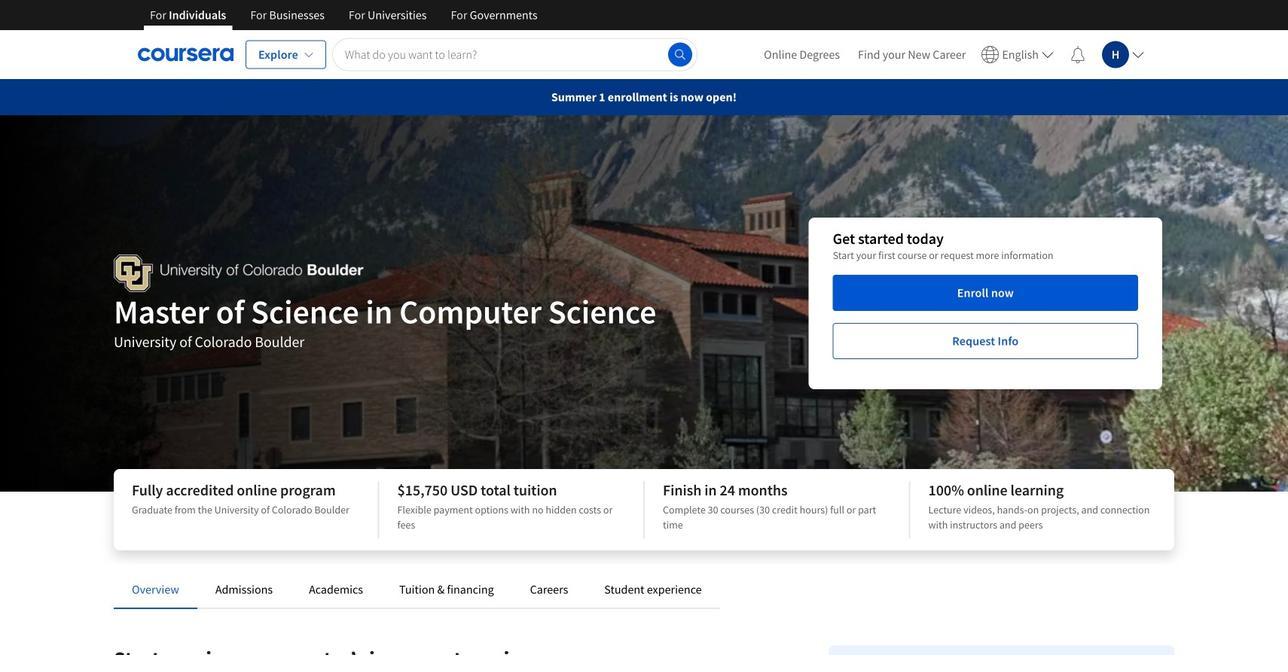 Task type: vqa. For each thing, say whether or not it's contained in the screenshot.
Help Center image
no



Task type: describe. For each thing, give the bounding box(es) containing it.
banner navigation
[[138, 0, 550, 30]]

What do you want to learn? text field
[[332, 38, 698, 71]]

university of colorado boulder logo image
[[114, 255, 363, 292]]



Task type: locate. For each thing, give the bounding box(es) containing it.
None search field
[[332, 38, 698, 71]]

coursera image
[[138, 43, 234, 67]]

menu
[[755, 30, 1150, 79]]



